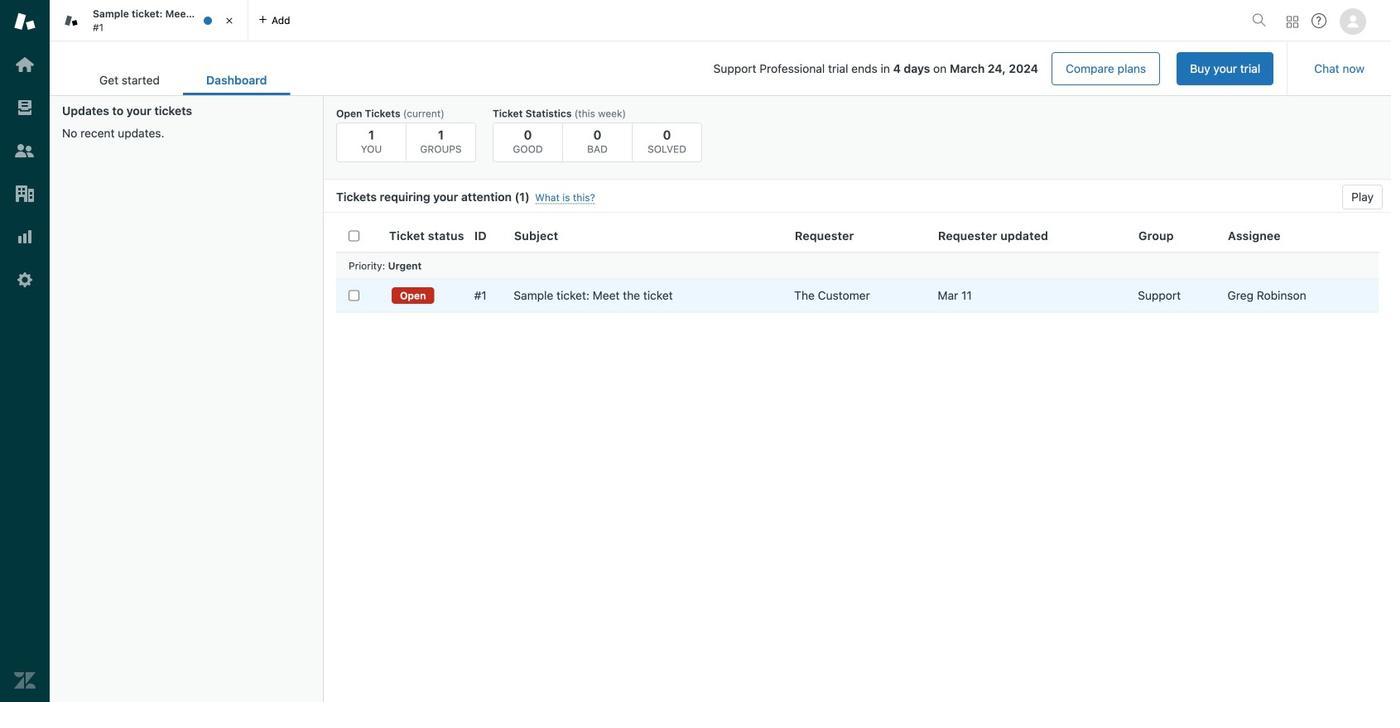 Task type: locate. For each thing, give the bounding box(es) containing it.
organizations image
[[14, 183, 36, 205]]

customers image
[[14, 140, 36, 162]]

tabs tab list
[[50, 0, 1246, 41]]

tab list
[[76, 65, 290, 95]]

None checkbox
[[349, 290, 360, 301]]

grid
[[324, 220, 1392, 702]]

close image
[[221, 12, 238, 29]]

get started image
[[14, 54, 36, 75]]

get help image
[[1312, 13, 1327, 28]]

1 vertical spatial tab
[[76, 65, 183, 95]]

0 vertical spatial tab
[[50, 0, 249, 41]]

tab
[[50, 0, 249, 41], [76, 65, 183, 95]]

zendesk products image
[[1287, 16, 1299, 28]]

admin image
[[14, 269, 36, 291]]



Task type: vqa. For each thing, say whether or not it's contained in the screenshot.
Get help icon
yes



Task type: describe. For each thing, give the bounding box(es) containing it.
zendesk support image
[[14, 11, 36, 32]]

March 24, 2024 text field
[[950, 62, 1039, 75]]

main element
[[0, 0, 50, 702]]

Select All Tickets checkbox
[[349, 231, 360, 241]]

reporting image
[[14, 226, 36, 248]]

zendesk image
[[14, 670, 36, 692]]

views image
[[14, 97, 36, 118]]



